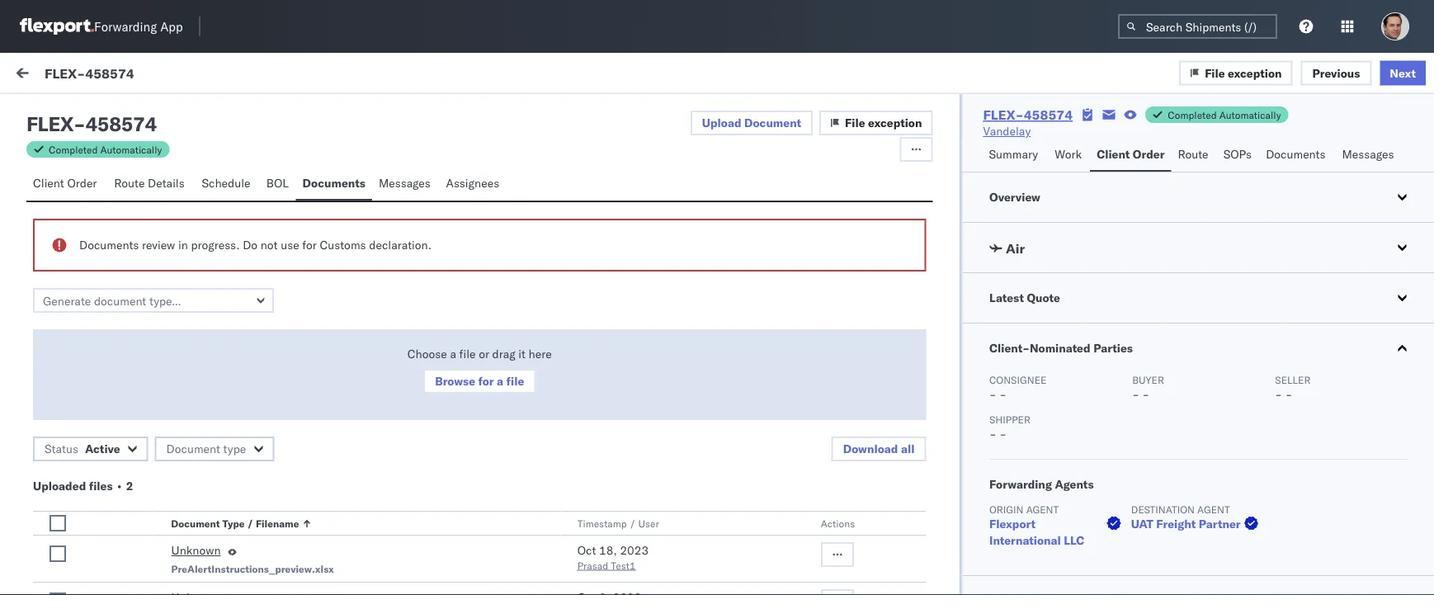 Task type: describe. For each thing, give the bounding box(es) containing it.
omkar for whatever
[[80, 327, 115, 342]]

message for message list
[[192, 105, 240, 119]]

filing
[[75, 281, 101, 296]]

improve
[[242, 281, 284, 296]]

commendation
[[113, 281, 191, 296]]

parties
[[1093, 341, 1133, 355]]

26, for oct 26, 2023, 7:22 pm edt
[[511, 192, 529, 206]]

import work button
[[122, 68, 187, 82]]

am
[[56, 281, 72, 296]]

test1
[[611, 559, 636, 572]]

7:22
[[567, 192, 592, 206]]

5:45
[[567, 522, 592, 537]]

resize handle column header for message
[[462, 138, 481, 595]]

origin agent
[[989, 503, 1059, 515]]

(0) for internal (0)
[[154, 105, 176, 119]]

2023, for 7:00
[[532, 266, 564, 281]]

summary button
[[983, 139, 1048, 172]]

this
[[199, 554, 219, 568]]

client order for the right client order button
[[1097, 147, 1165, 161]]

download all button
[[832, 437, 926, 461]]

omkar savant for latent
[[80, 179, 153, 193]]

26, for oct 26, 2023, 5:45 pm edt
[[511, 522, 529, 537]]

oct 18, 2023 prasad test1
[[577, 543, 649, 572]]

item/shipment
[[1180, 143, 1247, 156]]

destination
[[1131, 503, 1195, 515]]

1 horizontal spatial documents button
[[1260, 139, 1336, 172]]

choose
[[408, 347, 447, 361]]

app
[[160, 19, 183, 34]]

destination agent
[[1131, 503, 1230, 515]]

1 vertical spatial unknown
[[171, 543, 221, 558]]

0 vertical spatial file exception
[[1205, 65, 1282, 80]]

messages for right messages button
[[1343, 147, 1395, 161]]

0 vertical spatial customs
[[320, 238, 366, 252]]

0 vertical spatial completed automatically
[[1168, 109, 1281, 121]]

report
[[194, 281, 226, 296]]

i am filing a commendation report to improve
[[50, 281, 284, 296]]

upload document button
[[691, 111, 813, 135]]

/ inside 'button'
[[630, 517, 636, 529]]

latest quote
[[989, 291, 1060, 305]]

pm for 7:22
[[595, 192, 612, 206]]

download all
[[843, 442, 915, 456]]

llc
[[1064, 533, 1085, 548]]

consignee
[[989, 373, 1046, 386]]

5 omkar savant from the top
[[80, 492, 153, 507]]

0 horizontal spatial file exception
[[845, 116, 922, 130]]

2023, for 5:45
[[532, 522, 564, 537]]

established,
[[268, 554, 333, 568]]

time
[[490, 143, 512, 156]]

or
[[479, 347, 489, 361]]

hold
[[220, 430, 246, 444]]

a right choose
[[450, 347, 456, 361]]

6:30
[[567, 340, 592, 355]]

assignees
[[446, 176, 500, 190]]

4 omkar from the top
[[80, 402, 115, 416]]

client-nominated parties button
[[963, 324, 1435, 373]]

document for document type
[[166, 442, 220, 456]]

and
[[151, 554, 171, 568]]

it
[[519, 347, 526, 361]]

0 vertical spatial exception
[[1228, 65, 1282, 80]]

26, for oct 26, 2023, 6:30 pm edt
[[511, 340, 529, 355]]

forwarding for forwarding app
[[94, 19, 157, 34]]

458574 down destination agent at the right
[[1152, 522, 1195, 537]]

flexport. image
[[20, 18, 94, 35]]

will
[[353, 554, 371, 568]]

client-nominated parties
[[989, 341, 1133, 355]]

2023
[[620, 543, 649, 558]]

prasad
[[577, 559, 608, 572]]

uploaded
[[33, 479, 86, 493]]

oct 26, 2023, 7:00 pm edt
[[489, 266, 637, 281]]

flex- up vandelay
[[983, 106, 1024, 123]]

choose a file or drag it here
[[408, 347, 552, 361]]

0 horizontal spatial client order button
[[26, 168, 108, 201]]

order for left client order button
[[67, 176, 97, 190]]

bol
[[266, 176, 289, 190]]

5 omkar from the top
[[80, 492, 115, 507]]

declaration.
[[369, 238, 432, 252]]

type inside button
[[223, 517, 245, 529]]

air button
[[963, 223, 1435, 272]]

oct for oct 26, 2023, 5:45 pm edt
[[489, 522, 508, 537]]

edt for oct 26, 2023, 7:22 pm edt
[[615, 192, 637, 206]]

order for the right client order button
[[1133, 147, 1165, 161]]

sops button
[[1217, 139, 1260, 172]]

edt for oct 26, 2023, 5:45 pm edt
[[615, 522, 637, 537]]

2 vertical spatial documents
[[79, 238, 139, 252]]

download
[[843, 442, 898, 456]]

flex- up the buyer
[[1118, 340, 1152, 355]]

files
[[89, 479, 113, 493]]

0 horizontal spatial completed
[[49, 143, 98, 156]]

2023, for 6:30
[[532, 340, 564, 355]]

client for left client order button
[[33, 176, 64, 190]]

agent for freight
[[1197, 503, 1230, 515]]

work inside button
[[1055, 147, 1082, 161]]

route details button
[[108, 168, 195, 201]]

status active
[[45, 442, 120, 456]]

schedule button
[[195, 168, 260, 201]]

0 vertical spatial for
[[302, 238, 317, 252]]

create
[[374, 554, 407, 568]]

oct for oct 26, 2023, 7:00 pm edt
[[489, 266, 508, 281]]

flex- right my
[[45, 65, 85, 81]]

whatever
[[50, 356, 99, 370]]

drag
[[492, 347, 516, 361]]

i
[[50, 281, 53, 296]]

savant for whatever
[[118, 327, 153, 342]]

upload
[[702, 116, 742, 130]]

route details
[[114, 176, 185, 190]]

not
[[261, 238, 278, 252]]

oct 26, 2023, 5:45 pm edt
[[489, 522, 637, 537]]

exception: unknown customs hold type
[[52, 430, 275, 444]]

internal (0) button
[[104, 97, 185, 130]]

related work item/shipment
[[1119, 143, 1247, 156]]

external (0) button
[[20, 97, 104, 130]]

omkar for latent
[[80, 179, 115, 193]]

category
[[804, 143, 844, 156]]

0 horizontal spatial messages button
[[372, 168, 440, 201]]

previous
[[1313, 65, 1361, 80]]

quote
[[1027, 291, 1060, 305]]

type
[[223, 442, 246, 456]]

latest quote button
[[963, 273, 1435, 323]]

details
[[148, 176, 185, 190]]

import
[[122, 68, 157, 82]]

omkar for i
[[80, 253, 115, 267]]

0 horizontal spatial completed automatically
[[49, 143, 162, 156]]

/ inside button
[[247, 517, 254, 529]]

external (0)
[[26, 105, 94, 119]]

user
[[638, 517, 659, 529]]

do
[[243, 238, 258, 252]]

4 omkar savant from the top
[[80, 402, 153, 416]]

savant for i
[[118, 253, 153, 267]]

flexport international llc link
[[989, 516, 1124, 549]]



Task type: locate. For each thing, give the bounding box(es) containing it.
2 vertical spatial document
[[171, 517, 220, 529]]

messaging
[[86, 207, 142, 222]]

automatically down internal
[[100, 143, 162, 156]]

summary
[[989, 147, 1038, 161]]

order up latent
[[67, 176, 97, 190]]

automatically up sops
[[1220, 109, 1281, 121]]

type
[[249, 430, 275, 444], [223, 517, 245, 529]]

omkar savant up warehouse
[[80, 492, 153, 507]]

1 horizontal spatial /
[[630, 517, 636, 529]]

order left the route button
[[1133, 147, 1165, 161]]

0 horizontal spatial work
[[47, 64, 90, 86]]

flex- down destination
[[1118, 522, 1152, 537]]

(0) right the external
[[73, 105, 94, 119]]

1 vertical spatial for
[[478, 374, 494, 388]]

in
[[178, 238, 188, 252]]

bol button
[[260, 168, 296, 201]]

omkar up 'active'
[[80, 402, 115, 416]]

2
[[126, 479, 133, 493]]

26, left the '5:45'
[[511, 522, 529, 537]]

review
[[142, 238, 175, 252]]

2 pm from the top
[[595, 266, 612, 281]]

0 horizontal spatial file
[[845, 116, 866, 130]]

0 vertical spatial automatically
[[1220, 109, 1281, 121]]

flex- up parties
[[1118, 266, 1152, 281]]

document inside document type / filename button
[[171, 517, 220, 529]]

2023, for 7:22
[[532, 192, 564, 206]]

flex- 458574
[[1118, 522, 1195, 537]]

omkar savant
[[80, 179, 153, 193], [80, 253, 153, 267], [80, 327, 153, 342], [80, 402, 153, 416], [80, 492, 153, 507]]

1 agent from the left
[[1026, 503, 1059, 515]]

omkar up filing
[[80, 253, 115, 267]]

pm for 7:00
[[595, 266, 612, 281]]

omkar savant up messaging
[[80, 179, 153, 193]]

1 horizontal spatial unknown
[[171, 543, 221, 558]]

document left the "type"
[[166, 442, 220, 456]]

savant up warehouse
[[118, 492, 153, 507]]

savant down generate document type... text field
[[118, 327, 153, 342]]

resize handle column header for related work item/shipment
[[1405, 138, 1425, 595]]

/ left user at the bottom left of the page
[[630, 517, 636, 529]]

status
[[45, 442, 78, 456]]

1 vertical spatial flex-458574
[[983, 106, 1073, 123]]

flex - 458574
[[26, 111, 157, 136]]

1 vertical spatial documents
[[303, 176, 366, 190]]

unknown link
[[171, 542, 221, 562]]

forwarding for forwarding agents
[[989, 477, 1052, 492]]

4 2023, from the top
[[532, 522, 564, 537]]

client order up latent
[[33, 176, 97, 190]]

2023, right it
[[532, 340, 564, 355]]

type right hold
[[249, 430, 275, 444]]

1 vertical spatial client
[[33, 176, 64, 190]]

3 omkar from the top
[[80, 327, 115, 342]]

this is
[[50, 554, 84, 568]]

exception: for exception: warehouse devan delay
[[52, 521, 111, 535]]

message down flex - 458574 in the left top of the page
[[51, 143, 91, 156]]

1 vertical spatial forwarding
[[989, 477, 1052, 492]]

458574 up internal
[[85, 65, 134, 81]]

1 horizontal spatial client
[[1097, 147, 1130, 161]]

customs left hold
[[169, 430, 217, 444]]

0 vertical spatial messages
[[1343, 147, 1395, 161]]

1 vertical spatial file
[[506, 374, 524, 388]]

document inside "document type" button
[[166, 442, 220, 456]]

3 26, from the top
[[511, 340, 529, 355]]

1 vertical spatial exception:
[[52, 521, 111, 535]]

0 vertical spatial unknown
[[114, 430, 166, 444]]

edt for oct 26, 2023, 7:00 pm edt
[[615, 266, 637, 281]]

0 horizontal spatial file
[[459, 347, 476, 361]]

exception: for exception: unknown customs hold type
[[52, 430, 111, 444]]

file
[[459, 347, 476, 361], [506, 374, 524, 388]]

458574 up vandelay
[[1024, 106, 1073, 123]]

prealertinstructions_preview.xlsx
[[171, 563, 334, 575]]

documents review in progress. do not use for customs declaration.
[[79, 238, 432, 252]]

documents button right sops
[[1260, 139, 1336, 172]]

oct left the '5:45'
[[489, 522, 508, 537]]

1 vertical spatial document
[[166, 442, 220, 456]]

1 vertical spatial file
[[845, 116, 866, 130]]

0 horizontal spatial exception
[[868, 116, 922, 130]]

pm right 7:00
[[595, 266, 612, 281]]

0 vertical spatial type
[[249, 430, 275, 444]]

automatically
[[1220, 109, 1281, 121], [100, 143, 162, 156]]

0 horizontal spatial messages
[[379, 176, 431, 190]]

client for the right client order button
[[1097, 147, 1130, 161]]

1 vertical spatial work
[[1155, 143, 1177, 156]]

agent for international
[[1026, 503, 1059, 515]]

work right related
[[1155, 143, 1177, 156]]

work for related
[[1155, 143, 1177, 156]]

route for route
[[1178, 147, 1209, 161]]

pm
[[595, 192, 612, 206], [595, 266, 612, 281], [595, 340, 612, 355], [595, 522, 612, 537]]

for right use
[[302, 238, 317, 252]]

1 vertical spatial messages
[[379, 176, 431, 190]]

latent
[[50, 207, 83, 222]]

4 26, from the top
[[511, 522, 529, 537]]

1 horizontal spatial agent
[[1197, 503, 1230, 515]]

0 vertical spatial work
[[160, 68, 187, 82]]

Search Shipments (/) text field
[[1118, 14, 1278, 39]]

Generate document type... text field
[[33, 288, 274, 313]]

message for message
[[51, 143, 91, 156]]

2 26, from the top
[[511, 266, 529, 281]]

route
[[1178, 147, 1209, 161], [114, 176, 145, 190]]

0 vertical spatial route
[[1178, 147, 1209, 161]]

0 vertical spatial work
[[47, 64, 90, 86]]

contract
[[222, 554, 265, 568]]

1 horizontal spatial messages button
[[1336, 139, 1403, 172]]

1 horizontal spatial forwarding
[[989, 477, 1052, 492]]

forwarding app
[[94, 19, 183, 34]]

customs right use
[[320, 238, 366, 252]]

3 omkar savant from the top
[[80, 327, 153, 342]]

2 savant from the top
[[118, 253, 153, 267]]

client up latent
[[33, 176, 64, 190]]

we
[[336, 554, 350, 568]]

-
[[73, 111, 85, 136], [803, 192, 810, 206], [803, 266, 810, 281], [803, 340, 810, 355], [989, 387, 996, 402], [999, 387, 1007, 402], [1132, 387, 1139, 402], [1142, 387, 1149, 402], [1275, 387, 1282, 402], [1285, 387, 1292, 402], [989, 427, 996, 441], [999, 427, 1007, 441], [803, 522, 810, 537]]

route up overview button
[[1178, 147, 1209, 161]]

0 horizontal spatial flex-458574
[[45, 65, 134, 81]]

work right import
[[160, 68, 187, 82]]

latest
[[989, 291, 1024, 305]]

/
[[247, 517, 254, 529], [630, 517, 636, 529]]

26, left here
[[511, 340, 529, 355]]

2 edt from the top
[[615, 266, 637, 281]]

work
[[47, 64, 90, 86], [1155, 143, 1177, 156]]

3 2023, from the top
[[532, 340, 564, 355]]

0 horizontal spatial (0)
[[73, 105, 94, 119]]

for inside button
[[478, 374, 494, 388]]

1 26, from the top
[[511, 192, 529, 206]]

edt up 2023
[[615, 522, 637, 537]]

resize handle column header for category
[[1090, 138, 1110, 595]]

1 horizontal spatial client order button
[[1090, 139, 1172, 172]]

1 horizontal spatial order
[[1133, 147, 1165, 161]]

0 horizontal spatial for
[[302, 238, 317, 252]]

oct 26, 2023, 6:30 pm edt
[[489, 340, 637, 355]]

5 savant from the top
[[118, 492, 153, 507]]

2 (0) from the left
[[154, 105, 176, 119]]

1 horizontal spatial messages
[[1343, 147, 1395, 161]]

1 exception: from the top
[[52, 430, 111, 444]]

here
[[529, 347, 552, 361]]

∙
[[116, 479, 123, 493]]

2 agent from the left
[[1197, 503, 1230, 515]]

a right filing
[[104, 281, 110, 296]]

and with this contract established, we will create a lucrative partnership.
[[50, 554, 464, 585]]

2 2023, from the top
[[532, 266, 564, 281]]

1 omkar savant from the top
[[80, 179, 153, 193]]

1 horizontal spatial automatically
[[1220, 109, 1281, 121]]

26, for oct 26, 2023, 7:00 pm edt
[[511, 266, 529, 281]]

0 horizontal spatial client order
[[33, 176, 97, 190]]

uat freight partner link
[[1131, 516, 1262, 532]]

1 vertical spatial file exception
[[845, 116, 922, 130]]

18,
[[599, 543, 617, 558]]

2023, left the 7:22 on the top left
[[532, 192, 564, 206]]

flex-
[[45, 65, 85, 81], [983, 106, 1024, 123], [1118, 266, 1152, 281], [1118, 340, 1152, 355], [1118, 522, 1152, 537]]

forwarding app link
[[20, 18, 183, 35]]

1 pm from the top
[[595, 192, 612, 206]]

agent up flexport international llc
[[1026, 503, 1059, 515]]

1 horizontal spatial file
[[1205, 65, 1225, 80]]

actions
[[821, 517, 855, 529]]

completed automatically down flex - 458574 in the left top of the page
[[49, 143, 162, 156]]

0 vertical spatial exception:
[[52, 430, 111, 444]]

document right upload
[[744, 116, 802, 130]]

1 horizontal spatial for
[[478, 374, 494, 388]]

0 horizontal spatial work
[[160, 68, 187, 82]]

a right create
[[410, 554, 416, 568]]

omkar savant for whatever
[[80, 327, 153, 342]]

1 vertical spatial work
[[1055, 147, 1082, 161]]

0 horizontal spatial /
[[247, 517, 254, 529]]

omkar up whatever
[[80, 327, 115, 342]]

edt for oct 26, 2023, 6:30 pm edt
[[615, 340, 637, 355]]

1 edt from the top
[[615, 192, 637, 206]]

internal (0)
[[111, 105, 176, 119]]

1 (0) from the left
[[73, 105, 94, 119]]

oct 26, 2023, 7:22 pm edt
[[489, 192, 637, 206]]

2 exception: from the top
[[52, 521, 111, 535]]

omkar up latent messaging test.
[[80, 179, 115, 193]]

a down drag
[[497, 374, 504, 388]]

edt right 7:00
[[615, 266, 637, 281]]

omkar savant for i
[[80, 253, 153, 267]]

2 resize handle column header from the left
[[776, 138, 796, 595]]

0 horizontal spatial customs
[[169, 430, 217, 444]]

1 horizontal spatial (0)
[[154, 105, 176, 119]]

0 vertical spatial flex-458574
[[45, 65, 134, 81]]

client order button up latent
[[26, 168, 108, 201]]

message left list
[[192, 105, 240, 119]]

3 resize handle column header from the left
[[1090, 138, 1110, 595]]

1 vertical spatial order
[[67, 176, 97, 190]]

1 / from the left
[[247, 517, 254, 529]]

document inside upload document button
[[744, 116, 802, 130]]

my work
[[17, 64, 90, 86]]

1 horizontal spatial client order
[[1097, 147, 1165, 161]]

0 horizontal spatial client
[[33, 176, 64, 190]]

messages for the leftmost messages button
[[379, 176, 431, 190]]

forwarding left app
[[94, 19, 157, 34]]

1 2023, from the top
[[532, 192, 564, 206]]

seller - -
[[1275, 373, 1311, 402]]

0 horizontal spatial message
[[51, 143, 91, 156]]

1 vertical spatial type
[[223, 517, 245, 529]]

browse
[[435, 374, 475, 388]]

oct for oct 26, 2023, 7:22 pm edt
[[489, 192, 508, 206]]

document type
[[166, 442, 246, 456]]

documents button
[[1260, 139, 1336, 172], [296, 168, 372, 201]]

1 vertical spatial automatically
[[100, 143, 162, 156]]

3 edt from the top
[[615, 340, 637, 355]]

26, left 7:00
[[511, 266, 529, 281]]

1 vertical spatial completed
[[49, 143, 98, 156]]

/ right delay
[[247, 517, 254, 529]]

omkar left ∙
[[80, 492, 115, 507]]

4 savant from the top
[[118, 402, 153, 416]]

import work
[[122, 68, 187, 82]]

savant for latent
[[118, 179, 153, 193]]

client order button up overview button
[[1090, 139, 1172, 172]]

to
[[229, 281, 239, 296]]

pm for 6:30
[[595, 340, 612, 355]]

oct left it
[[489, 340, 508, 355]]

file inside button
[[506, 374, 524, 388]]

progress.
[[191, 238, 240, 252]]

work right summary button
[[1055, 147, 1082, 161]]

1 vertical spatial route
[[114, 176, 145, 190]]

1 horizontal spatial message
[[192, 105, 240, 119]]

oct inside the oct 18, 2023 prasad test1
[[577, 543, 596, 558]]

unknown up 2
[[114, 430, 166, 444]]

freight
[[1156, 517, 1196, 531]]

document for document type / filename
[[171, 517, 220, 529]]

1 horizontal spatial work
[[1155, 143, 1177, 156]]

0 vertical spatial file
[[459, 347, 476, 361]]

1 horizontal spatial flex-458574
[[983, 106, 1073, 123]]

documents right sops button
[[1266, 147, 1326, 161]]

oct up prasad
[[577, 543, 596, 558]]

filename
[[256, 517, 300, 529]]

0 horizontal spatial order
[[67, 176, 97, 190]]

savant
[[118, 179, 153, 193], [118, 253, 153, 267], [118, 327, 153, 342], [118, 402, 153, 416], [118, 492, 153, 507]]

client order for left client order button
[[33, 176, 97, 190]]

work for my
[[47, 64, 90, 86]]

exception
[[1228, 65, 1282, 80], [868, 116, 922, 130]]

2 omkar from the top
[[80, 253, 115, 267]]

flex-458574 up vandelay
[[983, 106, 1073, 123]]

0 vertical spatial forwarding
[[94, 19, 157, 34]]

0 horizontal spatial route
[[114, 176, 145, 190]]

1 vertical spatial exception
[[868, 116, 922, 130]]

pm right 6:30
[[595, 340, 612, 355]]

edt right the 7:22 on the top left
[[615, 192, 637, 206]]

4 pm from the top
[[595, 522, 612, 537]]

assignees button
[[440, 168, 509, 201]]

overview button
[[963, 173, 1435, 222]]

1 horizontal spatial customs
[[320, 238, 366, 252]]

for down or
[[478, 374, 494, 388]]

internal
[[111, 105, 151, 119]]

documents button right bol
[[296, 168, 372, 201]]

1 horizontal spatial completed
[[1168, 109, 1217, 121]]

1 vertical spatial customs
[[169, 430, 217, 444]]

1 vertical spatial client order
[[33, 176, 97, 190]]

type right devan
[[223, 517, 245, 529]]

savant up the exception: unknown customs hold type
[[118, 402, 153, 416]]

4 edt from the top
[[615, 522, 637, 537]]

a inside button
[[497, 374, 504, 388]]

is
[[75, 554, 84, 568]]

buyer
[[1132, 373, 1164, 386]]

international
[[989, 533, 1061, 548]]

0 horizontal spatial type
[[223, 517, 245, 529]]

1 omkar from the top
[[80, 179, 115, 193]]

uat freight partner
[[1131, 517, 1241, 531]]

with
[[174, 554, 196, 568]]

document type / filename button
[[168, 513, 544, 530]]

completed
[[1168, 109, 1217, 121], [49, 143, 98, 156]]

2023, left 7:00
[[532, 266, 564, 281]]

3 pm from the top
[[595, 340, 612, 355]]

1 horizontal spatial documents
[[303, 176, 366, 190]]

savant up test.
[[118, 179, 153, 193]]

client right the work button
[[1097, 147, 1130, 161]]

0 vertical spatial documents
[[1266, 147, 1326, 161]]

0 vertical spatial message
[[192, 105, 240, 119]]

26, right assignees button
[[511, 192, 529, 206]]

26,
[[511, 192, 529, 206], [511, 266, 529, 281], [511, 340, 529, 355], [511, 522, 529, 537]]

0 horizontal spatial agent
[[1026, 503, 1059, 515]]

a inside and with this contract established, we will create a lucrative partnership.
[[410, 554, 416, 568]]

2023, left the '5:45'
[[532, 522, 564, 537]]

1 resize handle column header from the left
[[462, 138, 481, 595]]

0 vertical spatial client
[[1097, 147, 1130, 161]]

shipper
[[989, 413, 1030, 425]]

this
[[50, 554, 72, 568]]

unknown down devan
[[171, 543, 221, 558]]

1 horizontal spatial completed automatically
[[1168, 109, 1281, 121]]

1 horizontal spatial route
[[1178, 147, 1209, 161]]

route for route details
[[114, 176, 145, 190]]

4 resize handle column header from the left
[[1405, 138, 1425, 595]]

resize handle column header for time
[[776, 138, 796, 595]]

uat
[[1131, 517, 1153, 531]]

7:00
[[567, 266, 592, 281]]

vandelay
[[983, 124, 1031, 138]]

0 horizontal spatial unknown
[[114, 430, 166, 444]]

pm for 5:45
[[595, 522, 612, 537]]

edt right 6:30
[[615, 340, 637, 355]]

resize handle column header
[[462, 138, 481, 595], [776, 138, 796, 595], [1090, 138, 1110, 595], [1405, 138, 1425, 595]]

2 omkar savant from the top
[[80, 253, 153, 267]]

buyer - -
[[1132, 373, 1164, 402]]

1 vertical spatial completed automatically
[[49, 143, 162, 156]]

0 vertical spatial file
[[1205, 65, 1225, 80]]

pm right the 7:22 on the top left
[[595, 192, 612, 206]]

omkar savant up 'active'
[[80, 402, 153, 416]]

1 horizontal spatial type
[[249, 430, 275, 444]]

1 horizontal spatial work
[[1055, 147, 1082, 161]]

documents right bol button
[[303, 176, 366, 190]]

savant down the review
[[118, 253, 153, 267]]

test.
[[145, 207, 168, 222]]

None checkbox
[[50, 515, 66, 532], [50, 593, 66, 595], [50, 515, 66, 532], [50, 593, 66, 595]]

(0) for external (0)
[[73, 105, 94, 119]]

1 horizontal spatial file exception
[[1205, 65, 1282, 80]]

client order
[[1097, 147, 1165, 161], [33, 176, 97, 190]]

exception: up is
[[52, 521, 111, 535]]

0 horizontal spatial forwarding
[[94, 19, 157, 34]]

agent up partner
[[1197, 503, 1230, 515]]

work up external (0)
[[47, 64, 90, 86]]

458574 down import
[[85, 111, 157, 136]]

omkar savant down generate document type... text field
[[80, 327, 153, 342]]

file down it
[[506, 374, 524, 388]]

message inside message list button
[[192, 105, 240, 119]]

1 savant from the top
[[118, 179, 153, 193]]

None checkbox
[[50, 546, 66, 562]]

omkar savant up filing
[[80, 253, 153, 267]]

route button
[[1172, 139, 1217, 172]]

completed down flex - 458574 in the left top of the page
[[49, 143, 98, 156]]

0 vertical spatial completed
[[1168, 109, 1217, 121]]

oct for oct 26, 2023, 6:30 pm edt
[[489, 340, 508, 355]]

2 / from the left
[[630, 517, 636, 529]]

(0) right internal
[[154, 105, 176, 119]]

completed automatically up item/shipment
[[1168, 109, 1281, 121]]

latent messaging test.
[[50, 207, 168, 222]]

exception: up "uploaded files ∙ 2"
[[52, 430, 111, 444]]

pm up 18,
[[595, 522, 612, 537]]

file left or
[[459, 347, 476, 361]]

flex-458574 down forwarding app link
[[45, 65, 134, 81]]

0 horizontal spatial documents button
[[296, 168, 372, 201]]

0 vertical spatial client order
[[1097, 147, 1165, 161]]

forwarding up origin agent
[[989, 477, 1052, 492]]

3 savant from the top
[[118, 327, 153, 342]]

1 horizontal spatial file
[[506, 374, 524, 388]]

client order right the work button
[[1097, 147, 1165, 161]]

1 vertical spatial message
[[51, 143, 91, 156]]

route up messaging
[[114, 176, 145, 190]]

completed up related work item/shipment
[[1168, 109, 1217, 121]]

0 vertical spatial document
[[744, 116, 802, 130]]

oct up drag
[[489, 266, 508, 281]]

forwarding agents
[[989, 477, 1094, 492]]

oct down assignees in the left top of the page
[[489, 192, 508, 206]]

overview
[[989, 190, 1040, 204]]

document up unknown link
[[171, 517, 220, 529]]



Task type: vqa. For each thing, say whether or not it's contained in the screenshot.
My
yes



